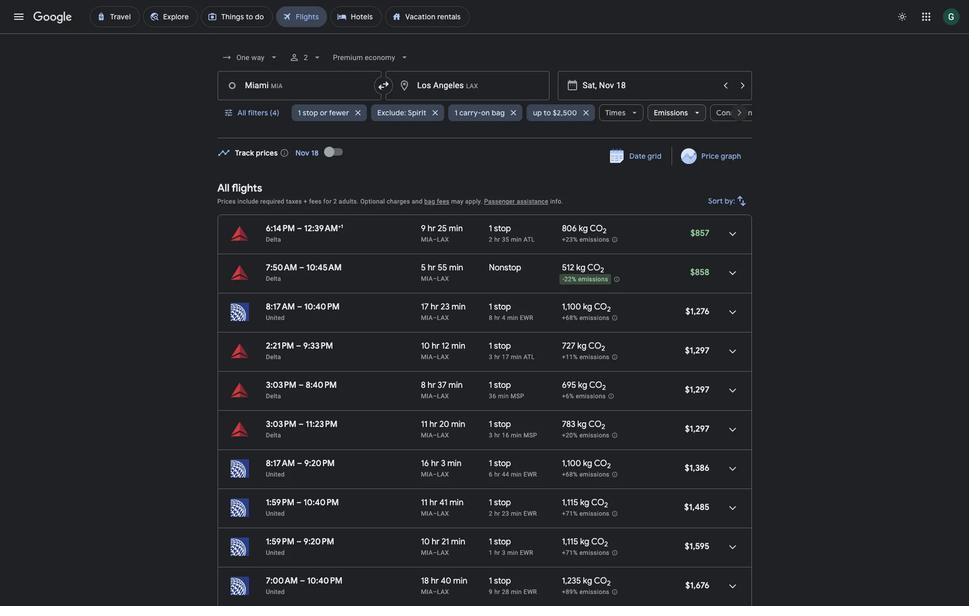 Task type: vqa. For each thing, say whether or not it's contained in the screenshot.
Shopping 3
no



Task type: locate. For each thing, give the bounding box(es) containing it.
2 +71% emissions from the top
[[562, 549, 610, 557]]

0 vertical spatial 1297 us dollars text field
[[685, 346, 710, 356]]

min right 41
[[450, 497, 464, 508]]

0 horizontal spatial 16
[[421, 458, 429, 469]]

hr up 1 stop 36 min msp
[[494, 353, 500, 361]]

hr left the "40"
[[431, 576, 439, 586]]

6:14 pm
[[266, 223, 295, 234]]

hr inside 8 hr 37 min mia – lax
[[428, 380, 436, 390]]

date grid button
[[602, 147, 670, 165]]

lax down 21
[[437, 549, 449, 556]]

1 vertical spatial 1,115 kg co 2
[[562, 537, 608, 549]]

9 lax from the top
[[437, 549, 449, 556]]

hr right 6
[[494, 471, 500, 478]]

hr inside 1 stop 2 hr 35 min atl
[[494, 236, 500, 243]]

– inside the 7:00 am – 10:40 pm united
[[300, 576, 305, 586]]

0 horizontal spatial 17
[[421, 302, 429, 312]]

2 +68% from the top
[[562, 471, 578, 478]]

arrival time: 9:20 pm. text field for 8:17 am
[[304, 458, 335, 469]]

mia inside 17 hr 23 min mia – lax
[[421, 314, 433, 322]]

0 vertical spatial +
[[304, 198, 307, 205]]

flight details. leaves miami international airport at 1:59 pm on saturday, november 18 and arrives at los angeles international airport at 9:20 pm on saturday, november 18. image
[[720, 535, 745, 560]]

0 vertical spatial 10
[[421, 341, 430, 351]]

1 down the passenger
[[489, 223, 492, 234]]

stop up layover (1 of 1) is a 3 hr 17 min layover at hartsfield-jackson atlanta international airport in atlanta. element
[[494, 341, 511, 351]]

1 stop or fewer button
[[292, 100, 367, 125]]

11 left 20
[[421, 419, 428, 430]]

1 inside 1 stop 8 hr 4 min ewr
[[489, 302, 492, 312]]

1,115 for 11 hr 41 min
[[562, 497, 578, 508]]

5 lax from the top
[[437, 393, 449, 400]]

17 down 5 hr 55 min mia – lax
[[421, 302, 429, 312]]

departure time: 3:03 pm. text field down 2:21 pm – 9:33 pm delta at the left bottom of the page
[[266, 380, 297, 390]]

1 vertical spatial 1297 us dollars text field
[[685, 385, 710, 395]]

layover (1 of 1) is a 8 hr 4 min layover at newark liberty international airport in newark. element
[[489, 314, 557, 322]]

9 mia from the top
[[421, 549, 433, 556]]

0 vertical spatial atl
[[524, 236, 535, 243]]

find the best price region
[[217, 139, 752, 174]]

17 hr 23 min mia – lax
[[421, 302, 466, 322]]

2 1297 us dollars text field from the top
[[685, 385, 710, 395]]

2 for 5 hr 55 min
[[601, 266, 604, 275]]

mia up 5
[[421, 236, 433, 243]]

1 stop flight. element
[[489, 223, 511, 235], [489, 302, 511, 314], [489, 341, 511, 353], [489, 380, 511, 392], [489, 419, 511, 431], [489, 458, 511, 470], [489, 497, 511, 509], [489, 537, 511, 549], [489, 576, 511, 588]]

3 for 1 stop 3 hr 17 min atl
[[489, 353, 493, 361]]

msp inside 1 stop 36 min msp
[[511, 393, 524, 400]]

and
[[412, 198, 423, 205]]

emissions
[[654, 108, 688, 117]]

1 stop 1 hr 3 min ewr
[[489, 537, 533, 556]]

kg inside 783 kg co 2
[[578, 419, 587, 430]]

0 vertical spatial departure time: 3:03 pm. text field
[[266, 380, 297, 390]]

stop inside 1 stop 6 hr 44 min ewr
[[494, 458, 511, 469]]

2 3:03 pm from the top
[[266, 419, 297, 430]]

0 horizontal spatial +
[[304, 198, 307, 205]]

9 1 stop flight. element from the top
[[489, 576, 511, 588]]

0 horizontal spatial 18
[[311, 148, 319, 158]]

2 mia from the top
[[421, 275, 433, 282]]

bag inside popup button
[[492, 108, 505, 117]]

united inside the 1:59 pm – 9:20 pm united
[[266, 549, 285, 556]]

1 horizontal spatial 8
[[489, 314, 493, 322]]

united
[[266, 314, 285, 322], [266, 471, 285, 478], [266, 510, 285, 517], [266, 549, 285, 556], [266, 588, 285, 596]]

lax down total duration 16 hr 3 min. element
[[437, 471, 449, 478]]

$1,297 for 695
[[685, 385, 710, 395]]

(4)
[[270, 108, 279, 117]]

hr right 5
[[428, 263, 436, 273]]

+68%
[[562, 314, 578, 322], [562, 471, 578, 478]]

min right 12
[[451, 341, 466, 351]]

united inside 1:59 pm – 10:40 pm united
[[266, 510, 285, 517]]

0 vertical spatial 8
[[489, 314, 493, 322]]

mia for 17 hr 23 min
[[421, 314, 433, 322]]

min right the 4
[[507, 314, 518, 322]]

+68% emissions down +20% emissions
[[562, 471, 610, 478]]

stop inside 1 stop 36 min msp
[[494, 380, 511, 390]]

9 inside 9 hr 25 min mia – lax
[[421, 223, 426, 234]]

stop inside 1 stop 3 hr 16 min msp
[[494, 419, 511, 430]]

3 united from the top
[[266, 510, 285, 517]]

hr left 20
[[430, 419, 438, 430]]

delta for 10:45 am
[[266, 275, 281, 282]]

0 vertical spatial bag
[[492, 108, 505, 117]]

Arrival time: 12:39 AM on  Sunday, November 19. text field
[[304, 223, 343, 234]]

track
[[235, 148, 254, 158]]

3 1 stop flight. element from the top
[[489, 341, 511, 353]]

0 horizontal spatial fees
[[309, 198, 322, 205]]

1 united from the top
[[266, 314, 285, 322]]

mia down total duration 11 hr 20 min. element
[[421, 432, 433, 439]]

8:17 am – 10:40 pm united
[[266, 302, 340, 322]]

atl right 35
[[524, 236, 535, 243]]

2 1,115 from the top
[[562, 537, 578, 547]]

10:40 pm for 1:59 pm
[[304, 497, 339, 508]]

delta for 8:40 pm
[[266, 393, 281, 400]]

8:17 am
[[266, 302, 295, 312], [266, 458, 295, 469]]

17
[[421, 302, 429, 312], [502, 353, 509, 361]]

bag fees button
[[424, 198, 450, 205]]

Arrival time: 10:40 PM. text field
[[304, 302, 340, 312], [304, 497, 339, 508]]

– right 8:17 am text box
[[297, 458, 302, 469]]

10:40 pm for 7:00 am
[[307, 576, 343, 586]]

+68% emissions for $1,276
[[562, 314, 610, 322]]

prices include required taxes + fees for 2 adults. optional charges and bag fees may apply. passenger assistance
[[217, 198, 549, 205]]

9 left 28
[[489, 588, 493, 596]]

1 for 9 hr 25 min
[[489, 223, 492, 234]]

5 mia from the top
[[421, 393, 433, 400]]

1 mia from the top
[[421, 236, 433, 243]]

0 vertical spatial $1,297
[[685, 346, 710, 356]]

– left the 11:23 pm
[[299, 419, 304, 430]]

+71% emissions
[[562, 510, 610, 517], [562, 549, 610, 557]]

airports
[[759, 108, 787, 117]]

min inside 10 hr 12 min mia – lax
[[451, 341, 466, 351]]

7:00 am
[[266, 576, 298, 586]]

3 inside the 1 stop 3 hr 17 min atl
[[489, 353, 493, 361]]

1 atl from the top
[[524, 236, 535, 243]]

8:17 am up 2:21 pm
[[266, 302, 295, 312]]

1 stop or fewer
[[298, 108, 349, 117]]

12:39 am
[[304, 223, 338, 234]]

1 for 10 hr 21 min
[[489, 537, 492, 547]]

3 delta from the top
[[266, 353, 281, 361]]

1 horizontal spatial bag
[[492, 108, 505, 117]]

– inside 1:59 pm – 10:40 pm united
[[296, 497, 302, 508]]

1 vertical spatial +71% emissions
[[562, 549, 610, 557]]

6 lax from the top
[[437, 432, 449, 439]]

0 vertical spatial msp
[[511, 393, 524, 400]]

– down total duration 17 hr 23 min. element
[[433, 314, 437, 322]]

layover (1 of 1) is a 1 hr 3 min layover at newark liberty international airport in newark. element
[[489, 549, 557, 557]]

Departure time: 8:17 AM. text field
[[266, 458, 295, 469]]

9 left the 25
[[421, 223, 426, 234]]

to
[[544, 108, 551, 117]]

learn more about tracked prices image
[[280, 148, 289, 158]]

$1,297 for 783
[[685, 424, 710, 434]]

1 for 11 hr 20 min
[[489, 419, 492, 430]]

ewr for 16 hr 3 min
[[524, 471, 537, 478]]

mia down total duration 18 hr 40 min. element
[[421, 588, 433, 596]]

10 hr 21 min mia – lax
[[421, 537, 465, 556]]

5 1 stop flight. element from the top
[[489, 419, 511, 431]]

1 +71% emissions from the top
[[562, 510, 610, 517]]

16 inside 1 stop 3 hr 16 min msp
[[502, 432, 509, 439]]

$857
[[691, 228, 710, 239]]

2 1,115 kg co 2 from the top
[[562, 537, 608, 549]]

atl inside the 1 stop 3 hr 17 min atl
[[524, 353, 535, 361]]

times button
[[599, 100, 644, 125]]

lax inside 17 hr 23 min mia – lax
[[437, 314, 449, 322]]

hr down 5 hr 55 min mia – lax
[[431, 302, 439, 312]]

0 horizontal spatial all
[[217, 182, 230, 195]]

mia inside 5 hr 55 min mia – lax
[[421, 275, 433, 282]]

8 1 stop flight. element from the top
[[489, 537, 511, 549]]

1 vertical spatial $1,297
[[685, 385, 710, 395]]

prices
[[217, 198, 236, 205]]

1 vertical spatial +68% emissions
[[562, 471, 610, 478]]

departure time: 3:03 pm. text field up 8:17 am text box
[[266, 419, 297, 430]]

7:50 am
[[266, 263, 297, 273]]

none search field containing los angeles
[[217, 45, 804, 138]]

1 departure time: 3:03 pm. text field from the top
[[266, 380, 297, 390]]

– down total duration 16 hr 3 min. element
[[433, 471, 437, 478]]

min inside 1 stop 8 hr 4 min ewr
[[507, 314, 518, 322]]

8:17 am inside the 8:17 am – 10:40 pm united
[[266, 302, 295, 312]]

co inside 1,235 kg co 2
[[594, 576, 607, 586]]

9:20 pm inside the 1:59 pm – 9:20 pm united
[[304, 537, 334, 547]]

mia for 9 hr 25 min
[[421, 236, 433, 243]]

18 right "nov"
[[311, 148, 319, 158]]

min up '1 stop 9 hr 28 min ewr'
[[507, 549, 518, 556]]

1 stop 9 hr 28 min ewr
[[489, 576, 537, 596]]

9 hr 25 min mia – lax
[[421, 223, 463, 243]]

0 vertical spatial 11
[[421, 419, 428, 430]]

up to $2,500
[[533, 108, 577, 117]]

0 vertical spatial 1,115 kg co 2
[[562, 497, 608, 510]]

stop for 16 hr 3 min
[[494, 458, 511, 469]]

lax for 3
[[437, 471, 449, 478]]

ewr for 11 hr 41 min
[[524, 510, 537, 517]]

price graph
[[702, 151, 742, 161]]

7 lax from the top
[[437, 471, 449, 478]]

1 horizontal spatial all
[[237, 108, 246, 117]]

512
[[562, 263, 574, 273]]

4 lax from the top
[[437, 353, 449, 361]]

0 vertical spatial all
[[237, 108, 246, 117]]

ewr right the 4
[[520, 314, 533, 322]]

mia for 5 hr 55 min
[[421, 275, 433, 282]]

co inside 783 kg co 2
[[589, 419, 602, 430]]

2 vertical spatial $1,297
[[685, 424, 710, 434]]

0 vertical spatial +68%
[[562, 314, 578, 322]]

united inside the 7:00 am – 10:40 pm united
[[266, 588, 285, 596]]

2 $1,297 from the top
[[685, 385, 710, 395]]

lax inside 10 hr 12 min mia – lax
[[437, 353, 449, 361]]

lax down 37
[[437, 393, 449, 400]]

$1,297 left flight details. leaves miami international airport at 3:03 pm on saturday, november 18 and arrives at los angeles international airport at 11:23 pm on saturday, november 18. icon at the right of the page
[[685, 424, 710, 434]]

1 3:03 pm from the top
[[266, 380, 297, 390]]

nonstop flight. element
[[489, 263, 521, 275]]

2 departure time: 3:03 pm. text field from the top
[[266, 419, 297, 430]]

kg for 16 hr 3 min
[[583, 458, 592, 469]]

co for 18 hr 40 min
[[594, 576, 607, 586]]

mia inside 18 hr 40 min mia – lax
[[421, 588, 433, 596]]

18
[[311, 148, 319, 158], [421, 576, 429, 586]]

16
[[502, 432, 509, 439], [421, 458, 429, 469]]

1 vertical spatial 18
[[421, 576, 429, 586]]

kg inside the 695 kg co 2
[[578, 380, 588, 390]]

0 horizontal spatial 23
[[441, 302, 450, 312]]

9:33 pm
[[303, 341, 333, 351]]

1 vertical spatial atl
[[524, 353, 535, 361]]

ewr up '1 stop 9 hr 28 min ewr'
[[520, 549, 533, 556]]

arrival time: 10:40 pm. text field for 1:59 pm
[[304, 497, 339, 508]]

– down total duration 11 hr 20 min. element
[[433, 432, 437, 439]]

2 inside the 695 kg co 2
[[602, 383, 606, 392]]

ewr inside 1 stop 8 hr 4 min ewr
[[520, 314, 533, 322]]

1595 US dollars text field
[[685, 541, 710, 552]]

1:59 pm for 9:20 pm
[[266, 537, 294, 547]]

Arrival time: 9:20 PM. text field
[[304, 458, 335, 469], [304, 537, 334, 547]]

total duration 5 hr 55 min. element
[[421, 263, 489, 275]]

8
[[489, 314, 493, 322], [421, 380, 426, 390]]

– inside 11 hr 41 min mia – lax
[[433, 510, 437, 517]]

stop inside the 1 stop 3 hr 17 min atl
[[494, 341, 511, 351]]

11:23 pm
[[306, 419, 338, 430]]

1297 us dollars text field left flight details. leaves miami international airport at 3:03 pm on saturday, november 18 and arrives at los angeles international airport at 8:40 pm on saturday, november 18. image
[[685, 385, 710, 395]]

0 vertical spatial 1,100 kg co 2
[[562, 302, 611, 314]]

+71% for 10 hr 21 min
[[562, 549, 578, 557]]

1 1:59 pm from the top
[[266, 497, 294, 508]]

layover (1 of 1) is a 36 min layover at minneapolis–saint paul international airport in minneapolis. element
[[489, 392, 557, 400]]

hr left the 4
[[494, 314, 500, 322]]

3 $1,297 from the top
[[685, 424, 710, 434]]

8 hr 37 min mia – lax
[[421, 380, 463, 400]]

all flights main content
[[217, 139, 752, 606]]

stop for 10 hr 21 min
[[494, 537, 511, 547]]

1 stop 36 min msp
[[489, 380, 524, 400]]

min inside 16 hr 3 min mia – lax
[[448, 458, 462, 469]]

+68% up 727
[[562, 314, 578, 322]]

mia down total duration 16 hr 3 min. element
[[421, 471, 433, 478]]

1 vertical spatial 16
[[421, 458, 429, 469]]

1 vertical spatial 1,100
[[562, 458, 581, 469]]

– inside 7:50 am – 10:45 am delta
[[299, 263, 304, 273]]

price
[[702, 151, 719, 161]]

2 for 11 hr 20 min
[[602, 422, 605, 431]]

1 for 8 hr 37 min
[[489, 380, 492, 390]]

7 1 stop flight. element from the top
[[489, 497, 511, 509]]

0 vertical spatial 9:20 pm
[[304, 458, 335, 469]]

graph
[[721, 151, 742, 161]]

10 lax from the top
[[437, 588, 449, 596]]

1 +68% from the top
[[562, 314, 578, 322]]

1,100 down 22%
[[562, 302, 581, 312]]

2 lax from the top
[[437, 275, 449, 282]]

1 stop flight. element for 16 hr 3 min
[[489, 458, 511, 470]]

1,115
[[562, 497, 578, 508], [562, 537, 578, 547]]

0 vertical spatial 1,115
[[562, 497, 578, 508]]

None search field
[[217, 45, 804, 138]]

hr up '1 stop 9 hr 28 min ewr'
[[494, 549, 500, 556]]

11 inside '11 hr 20 min mia – lax'
[[421, 419, 428, 430]]

3:03 pm down 2:21 pm – 9:33 pm delta at the left bottom of the page
[[266, 380, 297, 390]]

lax down 55
[[437, 275, 449, 282]]

+68% for 17 hr 23 min
[[562, 314, 578, 322]]

include
[[237, 198, 259, 205]]

3 lax from the top
[[437, 314, 449, 322]]

1 stop flight. element down 36
[[489, 419, 511, 431]]

track prices
[[235, 148, 278, 158]]

0 vertical spatial 9
[[421, 223, 426, 234]]

1 vertical spatial +
[[338, 223, 341, 230]]

total duration 8 hr 37 min. element
[[421, 380, 489, 392]]

1 vertical spatial +71%
[[562, 549, 578, 557]]

0 vertical spatial 18
[[311, 148, 319, 158]]

united down 1:59 pm text field
[[266, 510, 285, 517]]

Arrival time: 11:23 PM. text field
[[306, 419, 338, 430]]

1 vertical spatial arrival time: 10:40 pm. text field
[[304, 497, 339, 508]]

1 1,100 from the top
[[562, 302, 581, 312]]

1 stop flight. element down 44
[[489, 497, 511, 509]]

0 horizontal spatial bag
[[424, 198, 435, 205]]

ewr inside 1 stop 6 hr 44 min ewr
[[524, 471, 537, 478]]

0 vertical spatial +71% emissions
[[562, 510, 610, 517]]

mia down 5
[[421, 275, 433, 282]]

lax inside 11 hr 41 min mia – lax
[[437, 510, 449, 517]]

layover (1 of 1) is a 2 hr 35 min layover at hartsfield-jackson atlanta international airport in atlanta. element
[[489, 235, 557, 244]]

mia down total duration 8 hr 37 min. element on the bottom of the page
[[421, 393, 433, 400]]

1 stop 2 hr 23 min ewr
[[489, 497, 537, 517]]

Departure time: 1:59 PM. text field
[[266, 497, 294, 508]]

– inside the 10 hr 21 min mia – lax
[[433, 549, 437, 556]]

flight details. leaves miami international airport at 7:00 am on saturday, november 18 and arrives at los angeles international airport at 10:40 pm on saturday, november 18. image
[[720, 574, 745, 599]]

1 vertical spatial 8
[[421, 380, 426, 390]]

leaves miami international airport at 6:14 pm on saturday, november 18 and arrives at los angeles international airport at 12:39 am on sunday, november 19. element
[[266, 223, 343, 234]]

hr inside 1 stop 6 hr 44 min ewr
[[494, 471, 500, 478]]

kg for 11 hr 41 min
[[580, 497, 590, 508]]

– left the arrival time: 8:40 pm. text box
[[299, 380, 304, 390]]

1 lax from the top
[[437, 236, 449, 243]]

1 up 36
[[489, 380, 492, 390]]

$1,297 left flight details. leaves miami international airport at 2:21 pm on saturday, november 18 and arrives at los angeles international airport at 9:33 pm on saturday, november 18. image
[[685, 346, 710, 356]]

lax inside 8 hr 37 min mia – lax
[[437, 393, 449, 400]]

10:40 pm inside the 8:17 am – 10:40 pm united
[[304, 302, 340, 312]]

delta down the 6:14 pm
[[266, 236, 281, 243]]

united down 8:17 am text field
[[266, 314, 285, 322]]

1297 US dollars text field
[[685, 346, 710, 356], [685, 385, 710, 395], [685, 424, 710, 434]]

kg inside 512 kg co 2
[[576, 263, 586, 273]]

0 vertical spatial 1:59 pm
[[266, 497, 294, 508]]

1 vertical spatial 17
[[502, 353, 509, 361]]

co for 11 hr 20 min
[[589, 419, 602, 430]]

1 stop flight. element for 11 hr 41 min
[[489, 497, 511, 509]]

1 inside the 1 stop 3 hr 17 min atl
[[489, 341, 492, 351]]

806
[[562, 223, 577, 234]]

25
[[438, 223, 447, 234]]

4 united from the top
[[266, 549, 285, 556]]

1 vertical spatial 8:17 am
[[266, 458, 295, 469]]

1 vertical spatial 9:20 pm
[[304, 537, 334, 547]]

806 kg co 2
[[562, 223, 607, 236]]

flight details. leaves miami international airport at 8:17 am on saturday, november 18 and arrives at los angeles international airport at 10:40 pm on saturday, november 18. image
[[720, 300, 745, 325]]

1 vertical spatial 1,100 kg co 2
[[562, 458, 611, 470]]

1 vertical spatial 23
[[502, 510, 509, 517]]

783 kg co 2
[[562, 419, 605, 431]]

1 inside '1 stop 9 hr 28 min ewr'
[[489, 576, 492, 586]]

10
[[421, 341, 430, 351], [421, 537, 430, 547]]

0 vertical spatial 23
[[441, 302, 450, 312]]

1 vertical spatial msp
[[524, 432, 537, 439]]

5 united from the top
[[266, 588, 285, 596]]

hr left 37
[[428, 380, 436, 390]]

lax for 23
[[437, 314, 449, 322]]

emissions for 10 hr 12 min
[[580, 353, 610, 361]]

None text field
[[217, 71, 381, 100]]

hr up 1 stop 1 hr 3 min ewr
[[494, 510, 500, 517]]

17 up 1 stop 36 min msp
[[502, 353, 509, 361]]

– down total duration 8 hr 37 min. element on the bottom of the page
[[433, 393, 437, 400]]

lax inside 18 hr 40 min mia – lax
[[437, 588, 449, 596]]

1 11 from the top
[[421, 419, 428, 430]]

– down total duration 10 hr 21 min. element
[[433, 549, 437, 556]]

stop inside '1 stop 9 hr 28 min ewr'
[[494, 576, 511, 586]]

1 vertical spatial 9
[[489, 588, 493, 596]]

1 1 stop flight. element from the top
[[489, 223, 511, 235]]

695 kg co 2
[[562, 380, 606, 392]]

stop inside 1 stop 2 hr 35 min atl
[[494, 223, 511, 234]]

3 inside 16 hr 3 min mia – lax
[[441, 458, 446, 469]]

+71%
[[562, 510, 578, 517], [562, 549, 578, 557]]

1 vertical spatial bag
[[424, 198, 435, 205]]

all for all flights
[[217, 182, 230, 195]]

+68% emissions
[[562, 314, 610, 322], [562, 471, 610, 478]]

co for 11 hr 41 min
[[591, 497, 604, 508]]

4 mia from the top
[[421, 353, 433, 361]]

bag right and
[[424, 198, 435, 205]]

1 stop flight. element for 10 hr 12 min
[[489, 341, 511, 353]]

1 horizontal spatial 16
[[502, 432, 509, 439]]

flight details. leaves miami international airport at 8:17 am on saturday, november 18 and arrives at los angeles international airport at 9:20 pm on saturday, november 18. image
[[720, 456, 745, 481]]

10:40 pm down 8:17 am – 9:20 pm united on the bottom left of the page
[[304, 497, 339, 508]]

1 10 from the top
[[421, 341, 430, 351]]

16 inside 16 hr 3 min mia – lax
[[421, 458, 429, 469]]

1 horizontal spatial fees
[[437, 198, 450, 205]]

arrival time: 9:20 pm. text field down 3:03 pm – 11:23 pm delta
[[304, 458, 335, 469]]

0 vertical spatial 16
[[502, 432, 509, 439]]

layover (1 of 1) is a 3 hr 16 min layover at minneapolis–saint paul international airport in minneapolis. element
[[489, 431, 557, 440]]

– right departure time: 1:59 pm. text field
[[296, 537, 302, 547]]

– right 2:21 pm text box
[[296, 341, 301, 351]]

layover (1 of 1) is a 3 hr 17 min layover at hartsfield-jackson atlanta international airport in atlanta. element
[[489, 353, 557, 361]]

Arrival time: 9:33 PM. text field
[[303, 341, 333, 351]]

1 stop flight. element down layover (1 of 1) is a 2 hr 23 min layover at newark liberty international airport in newark. element
[[489, 537, 511, 549]]

2 11 from the top
[[421, 497, 428, 508]]

$1,485
[[684, 502, 710, 513]]

7 mia from the top
[[421, 471, 433, 478]]

2 delta from the top
[[266, 275, 281, 282]]

1 1,115 from the top
[[562, 497, 578, 508]]

arrival time: 10:40 pm. text field for 8:17 am
[[304, 302, 340, 312]]

– down total duration 9 hr 25 min. element
[[433, 236, 437, 243]]

ewr right 28
[[524, 588, 537, 596]]

1 stop flight. element for 11 hr 20 min
[[489, 419, 511, 431]]

1 $1,297 from the top
[[685, 346, 710, 356]]

stop up 36
[[494, 380, 511, 390]]

swap origin and destination. image
[[377, 79, 390, 92]]

5 delta from the top
[[266, 432, 281, 439]]

+71% up 1,235
[[562, 549, 578, 557]]

Departure time: 7:00 AM. text field
[[266, 576, 298, 586]]

1:59 pm inside 1:59 pm – 10:40 pm united
[[266, 497, 294, 508]]

1 up 6
[[489, 458, 492, 469]]

1
[[298, 108, 301, 117], [455, 108, 458, 117], [341, 223, 343, 230], [489, 223, 492, 234], [489, 302, 492, 312], [489, 341, 492, 351], [489, 380, 492, 390], [489, 419, 492, 430], [489, 458, 492, 469], [489, 497, 492, 508], [489, 537, 492, 547], [489, 549, 493, 556], [489, 576, 492, 586]]

stop up layover (1 of 1) is a 2 hr 23 min layover at newark liberty international airport in newark. element
[[494, 497, 511, 508]]

None field
[[217, 48, 283, 67], [329, 48, 414, 67], [217, 48, 283, 67], [329, 48, 414, 67]]

1 vertical spatial +68%
[[562, 471, 578, 478]]

1 down 36
[[489, 419, 492, 430]]

mia for 10 hr 21 min
[[421, 549, 433, 556]]

1:59 pm down 1:59 pm text field
[[266, 537, 294, 547]]

0 vertical spatial 1,100
[[562, 302, 581, 312]]

0 vertical spatial 17
[[421, 302, 429, 312]]

assistance
[[517, 198, 549, 205]]

delta for 11:23 pm
[[266, 432, 281, 439]]

kg for 10 hr 21 min
[[580, 537, 590, 547]]

1 stop flight. element for 10 hr 21 min
[[489, 537, 511, 549]]

1 horizontal spatial 9
[[489, 588, 493, 596]]

emissions for 17 hr 23 min
[[580, 314, 610, 322]]

1 vertical spatial 3:03 pm
[[266, 419, 297, 430]]

10:40 pm inside the 7:00 am – 10:40 pm united
[[307, 576, 343, 586]]

2 +71% from the top
[[562, 549, 578, 557]]

2 10 from the top
[[421, 537, 430, 547]]

mia inside 16 hr 3 min mia – lax
[[421, 471, 433, 478]]

united down 8:17 am text box
[[266, 471, 285, 478]]

2 1,100 kg co 2 from the top
[[562, 458, 611, 470]]

+71% emissions for $1,595
[[562, 549, 610, 557]]

or
[[320, 108, 327, 117]]

2 united from the top
[[266, 471, 285, 478]]

+20% emissions
[[562, 432, 610, 439]]

1:59 pm
[[266, 497, 294, 508], [266, 537, 294, 547]]

2 vertical spatial 10:40 pm
[[307, 576, 343, 586]]

9:20 pm inside 8:17 am – 9:20 pm united
[[304, 458, 335, 469]]

23 up 1 stop 1 hr 3 min ewr
[[502, 510, 509, 517]]

4 delta from the top
[[266, 393, 281, 400]]

min right 37
[[449, 380, 463, 390]]

10 mia from the top
[[421, 588, 433, 596]]

1 vertical spatial 10:40 pm
[[304, 497, 339, 508]]

18 inside 18 hr 40 min mia – lax
[[421, 576, 429, 586]]

40
[[441, 576, 451, 586]]

8:17 am – 9:20 pm united
[[266, 458, 335, 478]]

1 horizontal spatial 23
[[502, 510, 509, 517]]

4 1 stop flight. element from the top
[[489, 380, 511, 392]]

– inside 9 hr 25 min mia – lax
[[433, 236, 437, 243]]

1485 US dollars text field
[[684, 502, 710, 513]]

0 vertical spatial +68% emissions
[[562, 314, 610, 322]]

8:17 am for 9:20 pm
[[266, 458, 295, 469]]

1 for 10 hr 12 min
[[489, 341, 492, 351]]

lax for 55
[[437, 275, 449, 282]]

– right 8:17 am text field
[[297, 302, 302, 312]]

Departure time: 2:21 PM. text field
[[266, 341, 294, 351]]

0 horizontal spatial 9
[[421, 223, 426, 234]]

-
[[563, 276, 565, 283]]

united inside 8:17 am – 9:20 pm united
[[266, 471, 285, 478]]

1,115 kg co 2 for $1,485
[[562, 497, 608, 510]]

10 for 10 hr 12 min
[[421, 341, 430, 351]]

1 1297 us dollars text field from the top
[[685, 346, 710, 356]]

2 for 9 hr 25 min
[[603, 227, 607, 236]]

2 +68% emissions from the top
[[562, 471, 610, 478]]

kg for 18 hr 40 min
[[583, 576, 592, 586]]

9:20 pm for 1:59 pm
[[304, 537, 334, 547]]

lax for 25
[[437, 236, 449, 243]]

1 vertical spatial all
[[217, 182, 230, 195]]

delta inside 7:50 am – 10:45 am delta
[[266, 275, 281, 282]]

23
[[441, 302, 450, 312], [502, 510, 509, 517]]

3:03 pm for 8:40 pm
[[266, 380, 297, 390]]

ewr for 10 hr 21 min
[[520, 549, 533, 556]]

stop
[[303, 108, 318, 117], [494, 223, 511, 234], [494, 302, 511, 312], [494, 341, 511, 351], [494, 380, 511, 390], [494, 419, 511, 430], [494, 458, 511, 469], [494, 497, 511, 508], [494, 537, 511, 547], [494, 576, 511, 586]]

leaves miami international airport at 2:21 pm on saturday, november 18 and arrives at los angeles international airport at 9:33 pm on saturday, november 18. element
[[266, 341, 333, 351]]

$1,595
[[685, 541, 710, 552]]

min inside 1 stop 1 hr 3 min ewr
[[507, 549, 518, 556]]

3:03 pm inside '3:03 pm – 8:40 pm delta'
[[266, 380, 297, 390]]

11 left 41
[[421, 497, 428, 508]]

0 vertical spatial 10:40 pm
[[304, 302, 340, 312]]

+ down adults. on the top left
[[338, 223, 341, 230]]

1 inside 1 stop 6 hr 44 min ewr
[[489, 458, 492, 469]]

0 vertical spatial +71%
[[562, 510, 578, 517]]

0 vertical spatial arrival time: 9:20 pm. text field
[[304, 458, 335, 469]]

emissions for 10 hr 21 min
[[580, 549, 610, 557]]

0 horizontal spatial 8
[[421, 380, 426, 390]]

2 vertical spatial 1297 us dollars text field
[[685, 424, 710, 434]]

11 inside 11 hr 41 min mia – lax
[[421, 497, 428, 508]]

1 vertical spatial departure time: 3:03 pm. text field
[[266, 419, 297, 430]]

mia down total duration 10 hr 12 min. element
[[421, 353, 433, 361]]

1 1,100 kg co 2 from the top
[[562, 302, 611, 314]]

co inside 806 kg co 2
[[590, 223, 603, 234]]

total duration 10 hr 12 min. element
[[421, 341, 489, 353]]

delta inside '3:03 pm – 8:40 pm delta'
[[266, 393, 281, 400]]

1 1,115 kg co 2 from the top
[[562, 497, 608, 510]]

min down '11 hr 20 min mia – lax'
[[448, 458, 462, 469]]

2 for 18 hr 40 min
[[607, 579, 611, 588]]

1,115 for 10 hr 21 min
[[562, 537, 578, 547]]

min right 28
[[511, 588, 522, 596]]

0 vertical spatial 8:17 am
[[266, 302, 295, 312]]

1 horizontal spatial 18
[[421, 576, 429, 586]]

atl for 806
[[524, 236, 535, 243]]

delta up 8:17 am text box
[[266, 432, 281, 439]]

0 vertical spatial 3:03 pm
[[266, 380, 297, 390]]

hr left the 25
[[428, 223, 436, 234]]

1 vertical spatial 1,115
[[562, 537, 578, 547]]

4
[[502, 314, 506, 322]]

2 1:59 pm from the top
[[266, 537, 294, 547]]

9
[[421, 223, 426, 234], [489, 588, 493, 596]]

2 inside 1 stop 2 hr 23 min ewr
[[489, 510, 493, 517]]

mia inside 9 hr 25 min mia – lax
[[421, 236, 433, 243]]

1 +68% emissions from the top
[[562, 314, 610, 322]]

1 right "12:39 am"
[[341, 223, 343, 230]]

Arrival time: 10:45 AM. text field
[[306, 263, 342, 273]]

mia inside 11 hr 41 min mia – lax
[[421, 510, 433, 517]]

fees left for
[[309, 198, 322, 205]]

1297 us dollars text field for 783
[[685, 424, 710, 434]]

1 vertical spatial 11
[[421, 497, 428, 508]]

11
[[421, 419, 428, 430], [421, 497, 428, 508]]

2 for 10 hr 21 min
[[604, 540, 608, 549]]

stop inside popup button
[[303, 108, 318, 117]]

msp
[[511, 393, 524, 400], [524, 432, 537, 439]]

+71% emissions for $1,485
[[562, 510, 610, 517]]

18 inside find the best price region
[[311, 148, 319, 158]]

8 mia from the top
[[421, 510, 433, 517]]

2 8:17 am from the top
[[266, 458, 295, 469]]

10:40 pm down the 1:59 pm – 9:20 pm united
[[307, 576, 343, 586]]

kg inside 1,235 kg co 2
[[583, 576, 592, 586]]

lax inside '11 hr 20 min mia – lax'
[[437, 432, 449, 439]]

min up 1 stop 6 hr 44 min ewr
[[511, 432, 522, 439]]

1:59 pm for 10:40 pm
[[266, 497, 294, 508]]

2 1,100 from the top
[[562, 458, 581, 469]]

$858
[[690, 267, 710, 278]]

atl for 727
[[524, 353, 535, 361]]

1 8:17 am from the top
[[266, 302, 295, 312]]

stop for 11 hr 20 min
[[494, 419, 511, 430]]

kg inside 806 kg co 2
[[579, 223, 588, 234]]

min right 36
[[498, 393, 509, 400]]

Departure time: 3:03 PM. text field
[[266, 380, 297, 390], [266, 419, 297, 430]]

1 horizontal spatial +
[[338, 223, 341, 230]]

charges
[[387, 198, 410, 205]]

3 mia from the top
[[421, 314, 433, 322]]

lax down 12
[[437, 353, 449, 361]]

8:17 am for 10:40 pm
[[266, 302, 295, 312]]

flight details. leaves miami international airport at 3:03 pm on saturday, november 18 and arrives at los angeles international airport at 11:23 pm on saturday, november 18. image
[[720, 417, 745, 442]]

1 up layover (1 of 1) is a 3 hr 17 min layover at hartsfield-jackson atlanta international airport in atlanta. element
[[489, 341, 492, 351]]

mia inside 8 hr 37 min mia – lax
[[421, 393, 433, 400]]

– right the "departure time: 7:50 am." text box
[[299, 263, 304, 273]]

1 carry-on bag
[[455, 108, 505, 117]]

total duration 11 hr 20 min. element
[[421, 419, 489, 431]]

9:20 pm for 8:17 am
[[304, 458, 335, 469]]

11 hr 41 min mia – lax
[[421, 497, 464, 517]]

1,100 kg co 2 down +20% emissions
[[562, 458, 611, 470]]

– down total duration 10 hr 12 min. element
[[433, 353, 437, 361]]

1:59 pm – 9:20 pm united
[[266, 537, 334, 556]]

total duration 9 hr 25 min. element
[[421, 223, 489, 235]]

0 vertical spatial arrival time: 10:40 pm. text field
[[304, 302, 340, 312]]

arrival time: 10:40 pm. text field down 8:17 am – 9:20 pm united on the bottom left of the page
[[304, 497, 339, 508]]

1 for 18 hr 40 min
[[489, 576, 492, 586]]

8 lax from the top
[[437, 510, 449, 517]]

1 horizontal spatial 17
[[502, 353, 509, 361]]

2 atl from the top
[[524, 353, 535, 361]]

2
[[304, 53, 308, 62], [333, 198, 337, 205], [603, 227, 607, 236], [489, 236, 493, 243], [601, 266, 604, 275], [607, 305, 611, 314], [602, 344, 605, 353], [602, 383, 606, 392], [602, 422, 605, 431], [607, 462, 611, 470], [604, 501, 608, 510], [489, 510, 493, 517], [604, 540, 608, 549], [607, 579, 611, 588]]

10 inside 10 hr 12 min mia – lax
[[421, 341, 430, 351]]

6 mia from the top
[[421, 432, 433, 439]]

all filters (4) button
[[217, 100, 288, 125]]

+68% for 16 hr 3 min
[[562, 471, 578, 478]]

2 1 stop flight. element from the top
[[489, 302, 511, 314]]

1 +71% from the top
[[562, 510, 578, 517]]

+71% for 11 hr 41 min
[[562, 510, 578, 517]]

hr
[[428, 223, 436, 234], [494, 236, 500, 243], [428, 263, 436, 273], [431, 302, 439, 312], [494, 314, 500, 322], [432, 341, 440, 351], [494, 353, 500, 361], [428, 380, 436, 390], [430, 419, 438, 430], [494, 432, 500, 439], [431, 458, 439, 469], [494, 471, 500, 478], [430, 497, 438, 508], [494, 510, 500, 517], [432, 537, 440, 547], [494, 549, 500, 556], [431, 576, 439, 586], [494, 588, 500, 596]]

1 vertical spatial 1:59 pm
[[266, 537, 294, 547]]

1 for 11 hr 41 min
[[489, 497, 492, 508]]

leaves miami international airport at 3:03 pm on saturday, november 18 and arrives at los angeles international airport at 11:23 pm on saturday, november 18. element
[[266, 419, 338, 430]]

1 vertical spatial arrival time: 9:20 pm. text field
[[304, 537, 334, 547]]

hr down '11 hr 20 min mia – lax'
[[431, 458, 439, 469]]

hr inside 18 hr 40 min mia – lax
[[431, 576, 439, 586]]

1 vertical spatial 10
[[421, 537, 430, 547]]

stop inside 1 stop 1 hr 3 min ewr
[[494, 537, 511, 547]]

6 1 stop flight. element from the top
[[489, 458, 511, 470]]

1,100 down +20%
[[562, 458, 581, 469]]

+71% right layover (1 of 1) is a 2 hr 23 min layover at newark liberty international airport in newark. element
[[562, 510, 578, 517]]

3 1297 us dollars text field from the top
[[685, 424, 710, 434]]



Task type: describe. For each thing, give the bounding box(es) containing it.
may
[[451, 198, 464, 205]]

11 for 11 hr 41 min
[[421, 497, 428, 508]]

7:50 am – 10:45 am delta
[[266, 263, 342, 282]]

– inside 8 hr 37 min mia – lax
[[433, 393, 437, 400]]

3 inside 1 stop 1 hr 3 min ewr
[[502, 549, 506, 556]]

min inside the 1 stop 3 hr 17 min atl
[[511, 353, 522, 361]]

stop for 8 hr 37 min
[[494, 380, 511, 390]]

1 stop flight. element for 9 hr 25 min
[[489, 223, 511, 235]]

1676 US dollars text field
[[686, 580, 710, 591]]

co for 16 hr 3 min
[[594, 458, 607, 469]]

flight details. leaves miami international airport at 2:21 pm on saturday, november 18 and arrives at los angeles international airport at 9:33 pm on saturday, november 18. image
[[720, 339, 745, 364]]

hr inside 1 stop 2 hr 23 min ewr
[[494, 510, 500, 517]]

los
[[417, 80, 431, 90]]

17 inside the 1 stop 3 hr 17 min atl
[[502, 353, 509, 361]]

1 stop flight. element for 18 hr 40 min
[[489, 576, 511, 588]]

-22% emissions
[[563, 276, 608, 283]]

kg for 8 hr 37 min
[[578, 380, 588, 390]]

min inside 1 stop 2 hr 23 min ewr
[[511, 510, 522, 517]]

leaves miami international airport at 7:00 am on saturday, november 18 and arrives at los angeles international airport at 10:40 pm on saturday, november 18. element
[[266, 576, 343, 586]]

departure time: 3:03 pm. text field for 8:40 pm
[[266, 380, 297, 390]]

Departure time: 6:14 PM. text field
[[266, 223, 295, 234]]

512 kg co 2
[[562, 263, 604, 275]]

leaves miami international airport at 8:17 am on saturday, november 18 and arrives at los angeles international airport at 10:40 pm on saturday, november 18. element
[[266, 302, 340, 312]]

– inside 6:14 pm – 12:39 am + 1
[[297, 223, 302, 234]]

layover (1 of 1) is a 9 hr 28 min layover at newark liberty international airport in newark. element
[[489, 588, 557, 596]]

total duration 11 hr 41 min. element
[[421, 497, 489, 509]]

– inside 2:21 pm – 9:33 pm delta
[[296, 341, 301, 351]]

arrival time: 9:20 pm. text field for 1:59 pm
[[304, 537, 334, 547]]

united for 18 hr 40 min
[[266, 588, 285, 596]]

apply.
[[465, 198, 483, 205]]

1,115 kg co 2 for $1,595
[[562, 537, 608, 549]]

hr inside '11 hr 20 min mia – lax'
[[430, 419, 438, 430]]

2 for 16 hr 3 min
[[607, 462, 611, 470]]

2 inside 1 stop 2 hr 35 min atl
[[489, 236, 493, 243]]

8:40 pm
[[306, 380, 337, 390]]

layover (1 of 1) is a 2 hr 23 min layover at newark liberty international airport in newark. element
[[489, 509, 557, 518]]

loading results progress bar
[[0, 33, 969, 35]]

hr inside 1 stop 8 hr 4 min ewr
[[494, 314, 500, 322]]

23 inside 17 hr 23 min mia – lax
[[441, 302, 450, 312]]

1,100 kg co 2 for $1,386
[[562, 458, 611, 470]]

min inside 1 stop 3 hr 16 min msp
[[511, 432, 522, 439]]

departure time: 3:03 pm. text field for 11:23 pm
[[266, 419, 297, 430]]

exclude: spirit button
[[371, 100, 444, 125]]

1 stop flight. element for 17 hr 23 min
[[489, 302, 511, 314]]

– inside 17 hr 23 min mia – lax
[[433, 314, 437, 322]]

mia for 10 hr 12 min
[[421, 353, 433, 361]]

1 down total duration 10 hr 21 min. element
[[489, 549, 493, 556]]

main menu image
[[13, 10, 25, 23]]

35
[[502, 236, 509, 243]]

1,235
[[562, 576, 581, 586]]

flight details. leaves miami international airport at 3:03 pm on saturday, november 18 and arrives at los angeles international airport at 8:40 pm on saturday, november 18. image
[[720, 378, 745, 403]]

min inside 11 hr 41 min mia – lax
[[450, 497, 464, 508]]

co for 8 hr 37 min
[[589, 380, 602, 390]]

min inside 5 hr 55 min mia – lax
[[449, 263, 463, 273]]

co for 9 hr 25 min
[[590, 223, 603, 234]]

min inside 17 hr 23 min mia – lax
[[452, 302, 466, 312]]

adults.
[[339, 198, 359, 205]]

mia for 11 hr 20 min
[[421, 432, 433, 439]]

angeles
[[433, 80, 464, 90]]

1 for 17 hr 23 min
[[489, 302, 492, 312]]

+ inside 6:14 pm – 12:39 am + 1
[[338, 223, 341, 230]]

+68% emissions for $1,386
[[562, 471, 610, 478]]

hr inside 16 hr 3 min mia – lax
[[431, 458, 439, 469]]

united for 16 hr 3 min
[[266, 471, 285, 478]]

lax for 21
[[437, 549, 449, 556]]

1 left carry-
[[455, 108, 458, 117]]

– inside the 1:59 pm – 9:20 pm united
[[296, 537, 302, 547]]

times
[[605, 108, 626, 117]]

28
[[502, 588, 509, 596]]

1 fees from the left
[[309, 198, 322, 205]]

857 US dollars text field
[[691, 228, 710, 239]]

1 carry-on bag button
[[448, 100, 523, 125]]

3:03 pm – 8:40 pm delta
[[266, 380, 337, 400]]

kg for 5 hr 55 min
[[576, 263, 586, 273]]

37
[[438, 380, 447, 390]]

leaves miami international airport at 7:50 am on saturday, november 18 and arrives at los angeles international airport at 10:45 am on saturday, november 18. element
[[266, 263, 342, 273]]

1,235 kg co 2
[[562, 576, 611, 588]]

all filters (4)
[[237, 108, 279, 117]]

– inside '11 hr 20 min mia – lax'
[[433, 432, 437, 439]]

min inside the 10 hr 21 min mia – lax
[[451, 537, 465, 547]]

msp inside 1 stop 3 hr 16 min msp
[[524, 432, 537, 439]]

11 for 11 hr 20 min
[[421, 419, 428, 430]]

1 left the or
[[298, 108, 301, 117]]

727
[[562, 341, 576, 351]]

mia for 11 hr 41 min
[[421, 510, 433, 517]]

flight details. leaves miami international airport at 6:14 pm on saturday, november 18 and arrives at los angeles international airport at 12:39 am on sunday, november 19. image
[[720, 221, 745, 246]]

exclude:
[[377, 108, 406, 117]]

1386 US dollars text field
[[685, 463, 710, 473]]

hr inside 1 stop 3 hr 16 min msp
[[494, 432, 500, 439]]

stop for 18 hr 40 min
[[494, 576, 511, 586]]

– inside 18 hr 40 min mia – lax
[[433, 588, 437, 596]]

min inside 1 stop 36 min msp
[[498, 393, 509, 400]]

41
[[440, 497, 448, 508]]

6
[[489, 471, 493, 478]]

nov 18
[[296, 148, 319, 158]]

1 delta from the top
[[266, 236, 281, 243]]

hr inside the 1 stop 3 hr 17 min atl
[[494, 353, 500, 361]]

emissions button
[[648, 100, 706, 125]]

min inside '11 hr 20 min mia – lax'
[[451, 419, 465, 430]]

total duration 18 hr 40 min. element
[[421, 576, 489, 588]]

– inside 8:17 am – 9:20 pm united
[[297, 458, 302, 469]]

lax for 20
[[437, 432, 449, 439]]

– inside 3:03 pm – 11:23 pm delta
[[299, 419, 304, 430]]

all flights
[[217, 182, 262, 195]]

Arrival time: 10:40 PM. text field
[[307, 576, 343, 586]]

leaves miami international airport at 1:59 pm on saturday, november 18 and arrives at los angeles international airport at 10:40 pm on saturday, november 18. element
[[266, 497, 339, 508]]

leaves miami international airport at 8:17 am on saturday, november 18 and arrives at los angeles international airport at 9:20 pm on saturday, november 18. element
[[266, 458, 335, 469]]

+89% emissions
[[562, 588, 610, 596]]

by:
[[725, 196, 735, 206]]

8 inside 8 hr 37 min mia – lax
[[421, 380, 426, 390]]

filters
[[248, 108, 268, 117]]

fewer
[[329, 108, 349, 117]]

10:45 am
[[306, 263, 342, 273]]

mia for 18 hr 40 min
[[421, 588, 433, 596]]

flight details. leaves miami international airport at 1:59 pm on saturday, november 18 and arrives at los angeles international airport at 10:40 pm on saturday, november 18. image
[[720, 495, 745, 520]]

+23% emissions
[[562, 236, 610, 243]]

co for 10 hr 21 min
[[591, 537, 604, 547]]

– inside the 8:17 am – 10:40 pm united
[[297, 302, 302, 312]]

20
[[440, 419, 449, 430]]

$1,676
[[686, 580, 710, 591]]

17 inside 17 hr 23 min mia – lax
[[421, 302, 429, 312]]

up
[[533, 108, 542, 117]]

hr inside 10 hr 12 min mia – lax
[[432, 341, 440, 351]]

1 stop 3 hr 17 min atl
[[489, 341, 535, 361]]

for
[[323, 198, 332, 205]]

55
[[438, 263, 447, 273]]

taxes
[[286, 198, 302, 205]]

23 inside 1 stop 2 hr 23 min ewr
[[502, 510, 509, 517]]

united for 10 hr 21 min
[[266, 549, 285, 556]]

1 inside 6:14 pm – 12:39 am + 1
[[341, 223, 343, 230]]

flight details. leaves miami international airport at 7:50 am on saturday, november 18 and arrives at los angeles international airport at 10:45 am on saturday, november 18. image
[[720, 260, 745, 286]]

3:03 pm for 11:23 pm
[[266, 419, 297, 430]]

min inside 1 stop 2 hr 35 min atl
[[511, 236, 522, 243]]

1,100 for 17 hr 23 min
[[562, 302, 581, 312]]

1,100 kg co 2 for $1,276
[[562, 302, 611, 314]]

min inside 9 hr 25 min mia – lax
[[449, 223, 463, 234]]

kg for 17 hr 23 min
[[583, 302, 592, 312]]

21
[[442, 537, 449, 547]]

2 button
[[285, 45, 327, 70]]

lax for 12
[[437, 353, 449, 361]]

$1,276
[[686, 306, 710, 317]]

12
[[442, 341, 450, 351]]

connecting
[[716, 108, 757, 117]]

emissions for 8 hr 37 min
[[576, 393, 606, 400]]

ewr for 17 hr 23 min
[[520, 314, 533, 322]]

2:21 pm – 9:33 pm delta
[[266, 341, 333, 361]]

1 stop 2 hr 35 min atl
[[489, 223, 535, 243]]

min inside 8 hr 37 min mia – lax
[[449, 380, 463, 390]]

+6%
[[562, 393, 574, 400]]

next image
[[727, 100, 752, 125]]

emissions for 11 hr 41 min
[[580, 510, 610, 517]]

10:40 pm for 8:17 am
[[304, 302, 340, 312]]

change appearance image
[[890, 4, 915, 29]]

connecting airports
[[716, 108, 787, 117]]

date
[[629, 151, 646, 161]]

spirit
[[408, 108, 426, 117]]

– inside 5 hr 55 min mia – lax
[[433, 275, 437, 282]]

2 inside popup button
[[304, 53, 308, 62]]

hr inside 17 hr 23 min mia – lax
[[431, 302, 439, 312]]

+11%
[[562, 353, 578, 361]]

sort
[[708, 196, 723, 206]]

+89%
[[562, 588, 578, 596]]

+23%
[[562, 236, 578, 243]]

hr inside 11 hr 41 min mia – lax
[[430, 497, 438, 508]]

Departure time: 1:59 PM. text field
[[266, 537, 294, 547]]

total duration 16 hr 3 min. element
[[421, 458, 489, 470]]

695
[[562, 380, 576, 390]]

min inside 1 stop 6 hr 44 min ewr
[[511, 471, 522, 478]]

hr inside '1 stop 9 hr 28 min ewr'
[[494, 588, 500, 596]]

5
[[421, 263, 426, 273]]

delta for 9:33 pm
[[266, 353, 281, 361]]

44
[[502, 471, 509, 478]]

connecting airports button
[[710, 100, 804, 125]]

727 kg co 2
[[562, 341, 605, 353]]

– inside 16 hr 3 min mia – lax
[[433, 471, 437, 478]]

leaves miami international airport at 3:03 pm on saturday, november 18 and arrives at los angeles international airport at 8:40 pm on saturday, november 18. element
[[266, 380, 337, 390]]

+6% emissions
[[562, 393, 606, 400]]

858 US dollars text field
[[690, 267, 710, 278]]

hr inside 5 hr 55 min mia – lax
[[428, 263, 436, 273]]

lax for 41
[[437, 510, 449, 517]]

bag inside 'all flights' main content
[[424, 198, 435, 205]]

2 for 8 hr 37 min
[[602, 383, 606, 392]]

1297 us dollars text field for 727
[[685, 346, 710, 356]]

prices
[[256, 148, 278, 158]]

Los Angeles text field
[[385, 71, 549, 100]]

hr inside 1 stop 1 hr 3 min ewr
[[494, 549, 500, 556]]

kg for 10 hr 12 min
[[578, 341, 587, 351]]

all for all filters (4)
[[237, 108, 246, 117]]

min inside 18 hr 40 min mia – lax
[[453, 576, 467, 586]]

7:00 am – 10:40 pm united
[[266, 576, 343, 596]]

layover (1 of 1) is a 6 hr 44 min layover at newark liberty international airport in newark. element
[[489, 470, 557, 479]]

passenger
[[484, 198, 515, 205]]

nonstop
[[489, 263, 521, 273]]

grid
[[648, 151, 662, 161]]

– inside '3:03 pm – 8:40 pm delta'
[[299, 380, 304, 390]]

passenger assistance button
[[484, 198, 549, 205]]

united for 11 hr 41 min
[[266, 510, 285, 517]]

$1,297 for 727
[[685, 346, 710, 356]]

exclude: spirit
[[377, 108, 426, 117]]

1 stop flight. element for 8 hr 37 min
[[489, 380, 511, 392]]

9 inside '1 stop 9 hr 28 min ewr'
[[489, 588, 493, 596]]

– inside 10 hr 12 min mia – lax
[[433, 353, 437, 361]]

nov
[[296, 148, 310, 158]]

required
[[260, 198, 284, 205]]

Arrival time: 8:40 PM. text field
[[306, 380, 337, 390]]

min inside '1 stop 9 hr 28 min ewr'
[[511, 588, 522, 596]]

total duration 10 hr 21 min. element
[[421, 537, 489, 549]]

emissions for 16 hr 3 min
[[580, 471, 610, 478]]

1276 US dollars text field
[[686, 306, 710, 317]]

$1,386
[[685, 463, 710, 473]]

co for 10 hr 12 min
[[589, 341, 602, 351]]

2 fees from the left
[[437, 198, 450, 205]]

stop for 17 hr 23 min
[[494, 302, 511, 312]]

18 hr 40 min mia – lax
[[421, 576, 467, 596]]

Departure time: 7:50 AM. text field
[[266, 263, 297, 273]]

+11% emissions
[[562, 353, 610, 361]]

1 for 16 hr 3 min
[[489, 458, 492, 469]]

2 for 10 hr 12 min
[[602, 344, 605, 353]]

1297 us dollars text field for 695
[[685, 385, 710, 395]]

1 stop 6 hr 44 min ewr
[[489, 458, 537, 478]]

stop for 10 hr 12 min
[[494, 341, 511, 351]]

total duration 17 hr 23 min. element
[[421, 302, 489, 314]]

Departure time: 8:17 AM. text field
[[266, 302, 295, 312]]

Departure text field
[[583, 72, 716, 100]]

8 inside 1 stop 8 hr 4 min ewr
[[489, 314, 493, 322]]

1,100 for 16 hr 3 min
[[562, 458, 581, 469]]

co for 5 hr 55 min
[[588, 263, 601, 273]]

kg for 11 hr 20 min
[[578, 419, 587, 430]]

22%
[[565, 276, 577, 283]]

leaves miami international airport at 1:59 pm on saturday, november 18 and arrives at los angeles international airport at 9:20 pm on saturday, november 18. element
[[266, 537, 334, 547]]

hr inside 9 hr 25 min mia – lax
[[428, 223, 436, 234]]

10 hr 12 min mia – lax
[[421, 341, 466, 361]]

emissions for 18 hr 40 min
[[580, 588, 610, 596]]

hr inside the 10 hr 21 min mia – lax
[[432, 537, 440, 547]]



